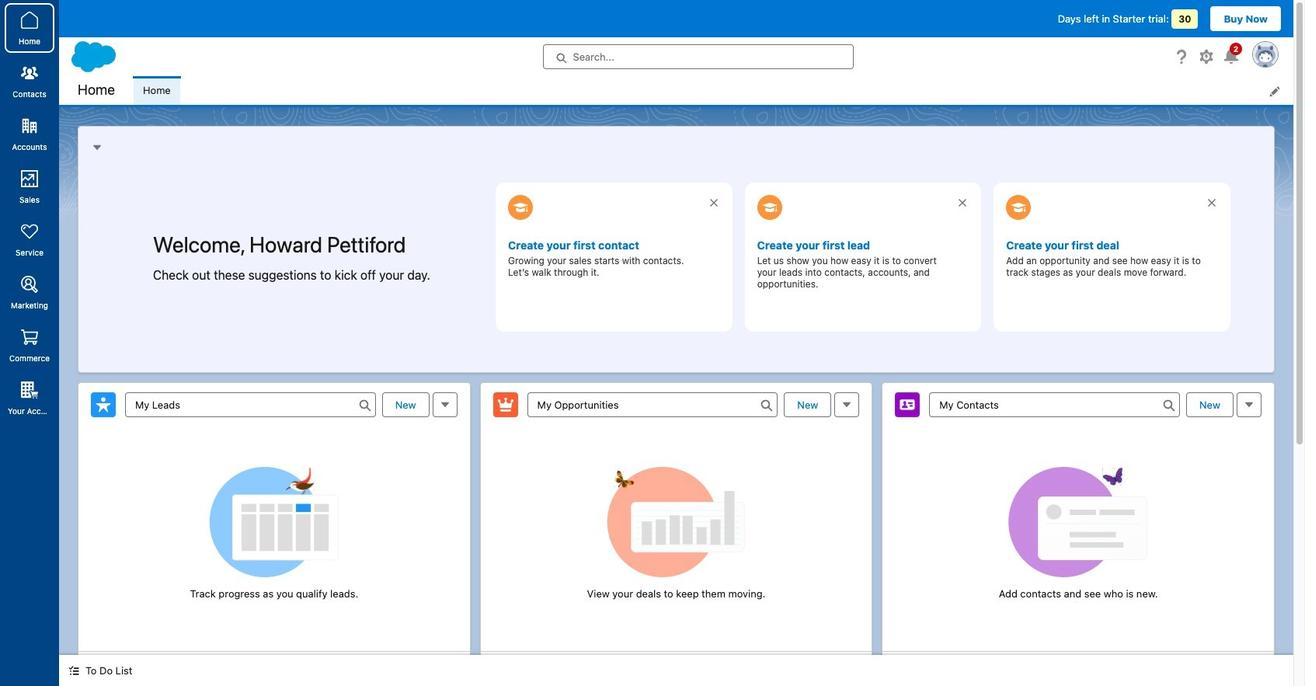 Task type: describe. For each thing, give the bounding box(es) containing it.
1 select an option text field from the left
[[125, 392, 376, 417]]



Task type: vqa. For each thing, say whether or not it's contained in the screenshot.
first Select an Option text box from right
no



Task type: locate. For each thing, give the bounding box(es) containing it.
1 horizontal spatial select an option text field
[[528, 392, 778, 417]]

2 select an option text field from the left
[[528, 392, 778, 417]]

0 horizontal spatial select an option text field
[[125, 392, 376, 417]]

Select an Option text field
[[125, 392, 376, 417], [528, 392, 778, 417]]

list
[[134, 76, 1294, 105]]

text default image
[[68, 666, 79, 676]]



